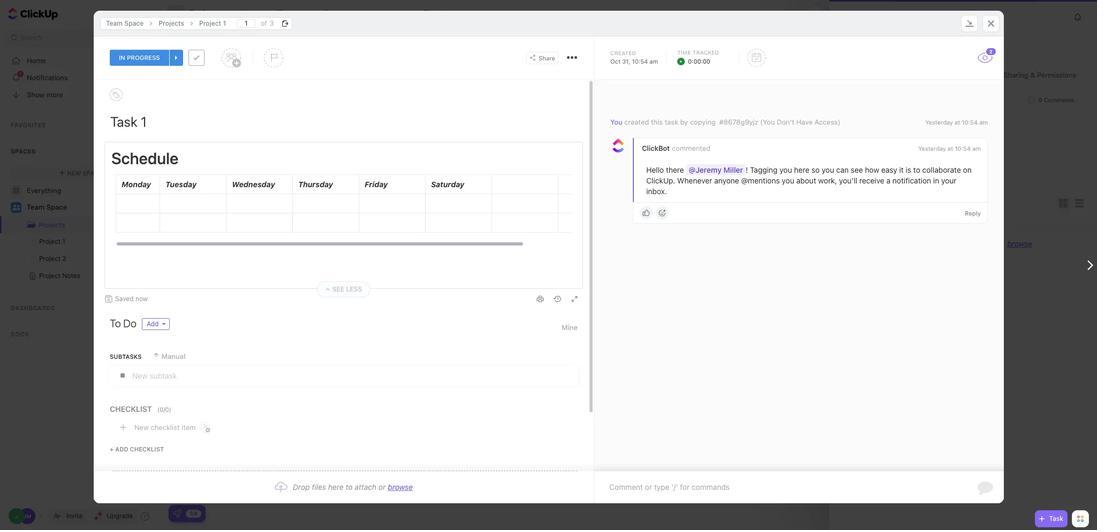 Task type: vqa. For each thing, say whether or not it's contained in the screenshot.
second Set priority icon from the top of the page
no



Task type: describe. For each thing, give the bounding box(es) containing it.
copying
[[690, 118, 715, 126]]

space inside task locations element
[[124, 19, 143, 27]]

here inside '! tagging you here so you can see how easy it is to collaborate on clickup. whenever anyone @mentions you about work, you'll receive a notification in your inbox.'
[[794, 166, 809, 175]]

time tracked
[[677, 49, 719, 56]]

1 horizontal spatial drop
[[912, 239, 929, 248]]

1/4
[[190, 511, 198, 517]]

task for second task 3 link from the bottom
[[214, 200, 229, 208]]

2 vertical spatial task
[[1049, 515, 1063, 523]]

share inside task details element
[[538, 54, 555, 61]]

new task button
[[197, 216, 235, 226]]

1 task 3 link from the top
[[211, 195, 778, 213]]

don't
[[777, 118, 794, 126]]

board link
[[287, 0, 312, 27]]

automations
[[986, 9, 1026, 17]]

(you
[[760, 118, 775, 126]]

table link
[[434, 0, 457, 27]]

miller
[[723, 166, 743, 175]]

dashboards
[[11, 305, 55, 312]]

projects for projects button
[[189, 9, 222, 18]]

new checklist item
[[134, 423, 195, 432]]

friday
[[364, 180, 388, 189]]

0 horizontal spatial browse link
[[388, 483, 413, 492]]

collaborate
[[922, 166, 961, 175]]

in inside in progress dropdown button
[[119, 54, 125, 61]]

2 for project 2
[[62, 255, 66, 263]]

clickbot
[[642, 144, 670, 153]]

you right tagging
[[779, 166, 792, 175]]

have
[[796, 118, 812, 126]]

3 inside sidebar 'navigation'
[[147, 238, 151, 245]]

yesterday at 10:54 am for you created this task by copying #8678g9yjz (you don't have access)
[[925, 119, 988, 126]]

tuesday
[[165, 180, 196, 189]]

1 horizontal spatial share button
[[1052, 5, 1087, 22]]

1 horizontal spatial files
[[931, 239, 946, 248]]

work,
[[818, 176, 837, 185]]

!
[[746, 166, 748, 175]]

1 horizontal spatial projects link
[[153, 17, 189, 30]]

1 vertical spatial project 1 link
[[0, 233, 140, 251]]

New subtask text field
[[132, 366, 577, 386]]

table
[[434, 9, 453, 18]]

+ for + new task
[[239, 67, 243, 73]]

projects for right projects link
[[158, 19, 184, 27]]

task details element
[[93, 36, 1004, 80]]

task body element
[[93, 80, 625, 488]]

0 vertical spatial or
[[998, 239, 1005, 248]]

‎task 2
[[214, 179, 236, 188]]

0 comments
[[1038, 96, 1074, 103]]

Edit task name text field
[[110, 112, 577, 131]]

automations button
[[981, 5, 1031, 21]]

invite
[[66, 512, 83, 520]]

hello there @jeremy miller
[[646, 166, 743, 175]]

am for created
[[979, 119, 988, 126]]

a
[[886, 176, 890, 185]]

manual
[[161, 352, 185, 361]]

@jeremy miller button
[[686, 164, 746, 176]]

created
[[624, 118, 649, 126]]

project 1 inside sidebar 'navigation'
[[39, 238, 65, 246]]

docs
[[11, 331, 29, 338]]

project inside task locations element
[[199, 19, 221, 27]]

in progress button
[[109, 50, 169, 66]]

calendar
[[333, 9, 365, 18]]

subtasks
[[109, 353, 141, 360]]

there
[[666, 166, 684, 175]]

whenever
[[677, 176, 712, 185]]

inbox.
[[646, 187, 667, 196]]

0:00:00 button
[[677, 57, 725, 66]]

created
[[610, 50, 636, 56]]

files inside schedule dialog
[[312, 483, 326, 492]]

sharing & permissions link
[[986, 68, 1081, 82]]

Search tasks... text field
[[179, 29, 268, 44]]

projects button
[[185, 2, 222, 25]]

notifications
[[27, 73, 68, 82]]

you'll
[[839, 176, 857, 185]]

this
[[651, 118, 663, 126]]

upgrade link
[[90, 509, 137, 524]]

minimize task image
[[965, 20, 974, 27]]

task for 1st task 3 link from the bottom
[[214, 392, 229, 400]]

browse inside schedule dialog
[[388, 483, 413, 492]]

project for project 2 link on the left
[[39, 255, 61, 263]]

less
[[346, 285, 362, 293]]

task locations element
[[93, 10, 1004, 36]]

yesterday at 10:54 am for clickbot commented
[[918, 145, 981, 152]]

oct
[[610, 58, 620, 65]]

do
[[123, 318, 136, 330]]

in inside '! tagging you here so you can see how easy it is to collaborate on clickup. whenever anyone @mentions you about work, you'll receive a notification in your inbox.'
[[933, 176, 939, 185]]

comments
[[1044, 96, 1074, 103]]

to for the top browse link
[[965, 239, 972, 248]]

task 3 for second task 3 link from the bottom
[[214, 200, 236, 208]]

add inside add dropdown button
[[146, 320, 158, 328]]

at for you created this task by copying #8678g9yjz (you don't have access)
[[954, 119, 960, 126]]

+ new task
[[239, 67, 275, 73]]

0
[[1038, 96, 1042, 103]]

to do
[[109, 318, 136, 330]]

0 vertical spatial share
[[1066, 9, 1083, 17]]

it
[[899, 166, 903, 175]]

list link
[[250, 0, 267, 27]]

more
[[46, 90, 63, 99]]

upgrade
[[107, 512, 133, 520]]

project notes link
[[0, 268, 140, 285]]

1 inside sidebar 'navigation'
[[62, 238, 65, 246]]

set priority element
[[264, 48, 283, 67]]

so
[[811, 166, 819, 175]]

created oct 31, 10:54 am
[[610, 50, 658, 65]]

0 vertical spatial browse link
[[1007, 239, 1032, 248]]

1 inside task locations element
[[223, 19, 226, 27]]

clickup.
[[646, 176, 675, 185]]

team inside sidebar 'navigation'
[[27, 203, 45, 212]]

project 2
[[39, 255, 66, 263]]

am for commented
[[972, 145, 981, 152]]

new for new checklist item
[[134, 423, 149, 432]]

@jeremy
[[688, 166, 721, 175]]

everything
[[27, 186, 61, 195]]

31,
[[622, 58, 630, 65]]

gantt
[[389, 9, 409, 18]]

list info image
[[226, 67, 233, 73]]

user friends image
[[12, 205, 20, 211]]

home
[[27, 56, 46, 65]]

drop files here to attach or browse inside schedule dialog
[[293, 483, 413, 492]]

to
[[109, 318, 121, 330]]

or inside schedule dialog
[[378, 483, 385, 492]]

‎task 2 link
[[211, 174, 778, 193]]

attachments
[[845, 197, 904, 209]]

1 horizontal spatial drop files here to attach or browse
[[912, 239, 1032, 248]]

sidebar navigation
[[0, 0, 161, 531]]

&
[[1030, 70, 1035, 79]]

team inside task locations element
[[106, 19, 122, 27]]

anyone
[[714, 176, 739, 185]]

item
[[181, 423, 195, 432]]

yesterday for clickbot commented
[[918, 145, 946, 152]]

drop inside schedule dialog
[[293, 483, 310, 492]]

⌘k
[[138, 34, 148, 42]]

clickbot commented
[[642, 144, 710, 153]]

mine link
[[561, 319, 577, 337]]

1 horizontal spatial browse
[[1007, 239, 1032, 248]]

notifications link
[[0, 69, 161, 86]]



Task type: locate. For each thing, give the bounding box(es) containing it.
here
[[794, 166, 809, 175], [948, 239, 963, 248], [328, 483, 343, 492]]

team space
[[845, 13, 880, 20], [106, 19, 143, 27], [27, 203, 67, 212]]

gantt link
[[389, 0, 413, 27]]

search inside sidebar 'navigation'
[[21, 34, 42, 42]]

1 horizontal spatial to
[[913, 166, 920, 175]]

0 vertical spatial browse
[[1007, 239, 1032, 248]]

access)
[[814, 118, 840, 126]]

drop files here to attach or browse
[[912, 239, 1032, 248], [293, 483, 413, 492]]

schedule
[[111, 149, 178, 168]]

@mentions
[[741, 176, 780, 185]]

0 vertical spatial checklist
[[150, 423, 179, 432]]

0 horizontal spatial project 1
[[39, 238, 65, 246]]

yesterday for you created this task by copying #8678g9yjz (you don't have access)
[[925, 119, 953, 126]]

1 vertical spatial drop
[[293, 483, 310, 492]]

0:00:00
[[688, 58, 710, 65]]

task inside button
[[220, 218, 232, 225]]

team space inside task locations element
[[106, 19, 143, 27]]

0 horizontal spatial drop files here to attach or browse
[[293, 483, 413, 492]]

2 vertical spatial 2
[[62, 255, 66, 263]]

+ right list info 'image'
[[239, 67, 243, 73]]

+ inside 'task body' element
[[109, 446, 113, 453]]

0 vertical spatial files
[[931, 239, 946, 248]]

project down project 2
[[39, 272, 61, 280]]

progress
[[127, 54, 160, 61]]

task left by
[[664, 118, 678, 126]]

notification
[[892, 176, 931, 185]]

commented
[[672, 144, 710, 153]]

project 1 link inside task locations element
[[194, 17, 231, 30]]

calendar link
[[333, 0, 369, 27]]

you up work,
[[821, 166, 834, 175]]

yesterday
[[925, 119, 953, 126], [918, 145, 946, 152]]

new down ‎task
[[206, 218, 218, 225]]

list
[[250, 9, 263, 18]]

1 vertical spatial projects link
[[1, 216, 129, 233]]

2 right ‎task
[[231, 179, 236, 188]]

project for project notes link
[[39, 272, 61, 280]]

search for search
[[21, 34, 42, 42]]

onboarding checklist button image
[[173, 510, 182, 518]]

0 horizontal spatial projects link
[[1, 216, 129, 233]]

can
[[836, 166, 848, 175]]

1 vertical spatial share button
[[526, 52, 558, 64]]

mine
[[561, 323, 577, 332]]

drop
[[912, 239, 929, 248], [293, 483, 310, 492]]

manual button
[[152, 347, 185, 366]]

1 horizontal spatial attach
[[974, 239, 996, 248]]

checklist (0/0)
[[109, 405, 171, 414]]

attach
[[974, 239, 996, 248], [354, 483, 376, 492]]

0 vertical spatial add
[[146, 320, 158, 328]]

checklist down new checklist item
[[130, 446, 164, 453]]

1 up search tasks... text field
[[223, 19, 226, 27]]

new for new task
[[206, 218, 218, 225]]

2 up project notes
[[62, 255, 66, 263]]

new space
[[67, 169, 102, 176]]

you left about
[[782, 176, 794, 185]]

yesterday at 10:54 am up on
[[925, 119, 988, 126]]

0 vertical spatial to
[[913, 166, 920, 175]]

1 horizontal spatial in
[[933, 176, 939, 185]]

0 horizontal spatial team
[[27, 203, 45, 212]]

projects link up project 2 link on the left
[[1, 216, 129, 233]]

1 horizontal spatial team space
[[106, 19, 143, 27]]

project up project 2
[[39, 238, 61, 246]]

attach for the top browse link
[[974, 239, 996, 248]]

1 horizontal spatial project 1 link
[[194, 17, 231, 30]]

thursday
[[298, 180, 333, 189]]

0 horizontal spatial add
[[115, 446, 128, 453]]

0 horizontal spatial share button
[[526, 52, 558, 64]]

browse
[[1007, 239, 1032, 248], [388, 483, 413, 492]]

project up tasks... at the top of the page
[[199, 19, 221, 27]]

search left tasks... at the top of the page
[[179, 32, 200, 40]]

0 vertical spatial yesterday at 10:54 am
[[925, 119, 988, 126]]

1 vertical spatial am
[[979, 119, 988, 126]]

how
[[865, 166, 879, 175]]

2 horizontal spatial 2
[[989, 49, 992, 55]]

0 vertical spatial +
[[239, 67, 243, 73]]

new down checklist (0/0)
[[134, 423, 149, 432]]

0 horizontal spatial project 1 link
[[0, 233, 140, 251]]

2 vertical spatial here
[[328, 483, 343, 492]]

sharing
[[1004, 70, 1028, 79]]

by
[[680, 118, 688, 126]]

project 1
[[199, 19, 226, 27], [39, 238, 65, 246]]

task 3 link
[[211, 195, 778, 213], [211, 387, 778, 405]]

schedule dialog
[[93, 10, 1004, 504]]

project notes
[[39, 272, 80, 280]]

share button inside task details element
[[526, 52, 558, 64]]

1 horizontal spatial +
[[239, 67, 243, 73]]

1 vertical spatial 1
[[62, 238, 65, 246]]

in down collaborate
[[933, 176, 939, 185]]

3 inside task locations element
[[269, 19, 273, 27]]

now
[[135, 295, 148, 303]]

2 inside sidebar 'navigation'
[[62, 255, 66, 263]]

0 vertical spatial share button
[[1052, 5, 1087, 22]]

tagging
[[750, 166, 777, 175]]

2 horizontal spatial to
[[965, 239, 972, 248]]

0 vertical spatial project 1
[[199, 19, 226, 27]]

projects link
[[153, 17, 189, 30], [1, 216, 129, 233]]

2 down automations button
[[989, 49, 992, 55]]

to for the left browse link
[[345, 483, 352, 492]]

task
[[260, 67, 275, 73], [664, 118, 678, 126], [220, 218, 232, 225]]

1 vertical spatial or
[[378, 483, 385, 492]]

1 horizontal spatial 2
[[231, 179, 236, 188]]

1 vertical spatial +
[[109, 446, 113, 453]]

1 horizontal spatial or
[[998, 239, 1005, 248]]

tracked
[[692, 49, 719, 56]]

0 horizontal spatial drop
[[293, 483, 310, 492]]

projects inside task locations element
[[158, 19, 184, 27]]

search up home
[[21, 34, 42, 42]]

1 vertical spatial in
[[933, 176, 939, 185]]

am inside created oct 31, 10:54 am
[[649, 58, 658, 65]]

attach for the left browse link
[[354, 483, 376, 492]]

0 horizontal spatial 2
[[62, 255, 66, 263]]

1 vertical spatial browse link
[[388, 483, 413, 492]]

projects inside button
[[189, 9, 222, 18]]

1 vertical spatial 10:54
[[962, 119, 977, 126]]

new inside button
[[206, 218, 218, 225]]

project 1 link up tasks... at the top of the page
[[194, 17, 231, 30]]

0 horizontal spatial +
[[109, 446, 113, 453]]

0 vertical spatial 2
[[989, 49, 992, 55]]

to inside '! tagging you here so you can see how easy it is to collaborate on clickup. whenever anyone @mentions you about work, you'll receive a notification in your inbox.'
[[913, 166, 920, 175]]

project 1 link up project 2
[[0, 233, 140, 251]]

new inside sidebar 'navigation'
[[67, 169, 81, 176]]

1 horizontal spatial 1
[[223, 19, 226, 27]]

new right list info 'image'
[[244, 67, 258, 73]]

2 task 3 from the top
[[214, 392, 236, 400]]

1 horizontal spatial browse link
[[1007, 239, 1032, 248]]

0 vertical spatial drop files here to attach or browse
[[912, 239, 1032, 248]]

1 task 3 from the top
[[214, 200, 236, 208]]

1 vertical spatial yesterday
[[918, 145, 946, 152]]

task right list info 'image'
[[260, 67, 275, 73]]

home link
[[0, 52, 161, 69]]

1 vertical spatial share
[[538, 54, 555, 61]]

new for new space
[[67, 169, 81, 176]]

add right do
[[146, 320, 158, 328]]

projects inside sidebar 'navigation'
[[39, 221, 65, 229]]

notes
[[62, 272, 80, 280]]

about
[[796, 176, 816, 185]]

2 for ‎task 2
[[231, 179, 236, 188]]

checklist
[[150, 423, 179, 432], [130, 446, 164, 453]]

1 vertical spatial task
[[664, 118, 678, 126]]

1 vertical spatial at
[[947, 145, 953, 152]]

1 vertical spatial task 3 link
[[211, 387, 778, 405]]

add button
[[142, 319, 169, 330]]

project 1 up project 2
[[39, 238, 65, 246]]

2 inside dropdown button
[[989, 49, 992, 55]]

at for clickbot commented
[[947, 145, 953, 152]]

0 vertical spatial task
[[214, 200, 229, 208]]

0 vertical spatial yesterday
[[925, 119, 953, 126]]

project for the bottommost project 1 link
[[39, 238, 61, 246]]

search for search tasks...
[[179, 32, 200, 40]]

0 horizontal spatial team space
[[27, 203, 67, 212]]

task down ‎task 2
[[220, 218, 232, 225]]

10:54 for commented
[[955, 145, 971, 152]]

0 horizontal spatial in
[[119, 54, 125, 61]]

projects link up search tasks... at top
[[153, 17, 189, 30]]

see
[[332, 285, 344, 293]]

0 vertical spatial projects link
[[153, 17, 189, 30]]

share
[[1066, 9, 1083, 17], [538, 54, 555, 61]]

0 horizontal spatial share
[[538, 54, 555, 61]]

0 vertical spatial task
[[260, 67, 275, 73]]

1 vertical spatial files
[[312, 483, 326, 492]]

1 vertical spatial browse
[[388, 483, 413, 492]]

Set task position in this List number field
[[237, 19, 255, 28]]

onboarding checklist button element
[[173, 510, 182, 518]]

10:54 inside created oct 31, 10:54 am
[[632, 58, 648, 65]]

2 vertical spatial 10:54
[[955, 145, 971, 152]]

10:54 for created
[[962, 119, 977, 126]]

0 vertical spatial 1
[[223, 19, 226, 27]]

task settings image
[[570, 56, 573, 59]]

you
[[610, 118, 622, 126]]

project up project notes
[[39, 255, 61, 263]]

at
[[954, 119, 960, 126], [947, 145, 953, 152]]

0 horizontal spatial search
[[21, 34, 42, 42]]

new
[[244, 67, 258, 73], [67, 169, 81, 176], [206, 218, 218, 225], [134, 423, 149, 432]]

your
[[941, 176, 956, 185]]

project 1 up tasks... at the top of the page
[[199, 19, 226, 27]]

0 vertical spatial 10:54
[[632, 58, 648, 65]]

wednesday
[[232, 180, 275, 189]]

add down checklist
[[115, 446, 128, 453]]

1 vertical spatial add
[[115, 446, 128, 453]]

new up everything link
[[67, 169, 81, 176]]

1 vertical spatial project 1
[[39, 238, 65, 246]]

or
[[998, 239, 1005, 248], [378, 483, 385, 492]]

task inside region
[[664, 118, 678, 126]]

1 horizontal spatial here
[[794, 166, 809, 175]]

+ add checklist
[[109, 446, 164, 453]]

(0/0)
[[157, 406, 171, 413]]

1 horizontal spatial task
[[260, 67, 275, 73]]

team space inside sidebar 'navigation'
[[27, 203, 67, 212]]

in
[[119, 54, 125, 61], [933, 176, 939, 185]]

project 1 link
[[194, 17, 231, 30], [0, 233, 140, 251]]

search tasks...
[[179, 32, 224, 40]]

team space link
[[845, 13, 880, 20], [100, 17, 149, 30], [27, 199, 152, 216]]

0 vertical spatial project 1 link
[[194, 17, 231, 30]]

0 vertical spatial task 3
[[214, 200, 236, 208]]

yesterday at 10:54 am up collaborate
[[918, 145, 981, 152]]

project 1 inside task locations element
[[199, 19, 226, 27]]

2 horizontal spatial team space
[[845, 13, 880, 20]]

0 vertical spatial projects
[[189, 9, 222, 18]]

0 horizontal spatial projects
[[39, 221, 65, 229]]

1 vertical spatial here
[[948, 239, 963, 248]]

on
[[963, 166, 971, 175]]

task 3
[[214, 200, 236, 208], [214, 392, 236, 400]]

1 vertical spatial task
[[214, 392, 229, 400]]

0 horizontal spatial task
[[220, 218, 232, 225]]

new inside 'task body' element
[[134, 423, 149, 432]]

2 vertical spatial to
[[345, 483, 352, 492]]

permissions
[[1037, 70, 1076, 79]]

saved now
[[115, 295, 148, 303]]

0 horizontal spatial at
[[947, 145, 953, 152]]

0 horizontal spatial files
[[312, 483, 326, 492]]

1 vertical spatial checklist
[[130, 446, 164, 453]]

1 horizontal spatial add
[[146, 320, 158, 328]]

in left the progress
[[119, 54, 125, 61]]

attach inside schedule dialog
[[354, 483, 376, 492]]

2 horizontal spatial team
[[845, 13, 860, 20]]

1 vertical spatial 2
[[231, 179, 236, 188]]

2 task 3 link from the top
[[211, 387, 778, 405]]

2 vertical spatial am
[[972, 145, 981, 152]]

set priority image
[[264, 48, 283, 67]]

to
[[913, 166, 920, 175], [965, 239, 972, 248], [345, 483, 352, 492]]

hello
[[646, 166, 664, 175]]

1 vertical spatial attach
[[354, 483, 376, 492]]

saved
[[115, 295, 133, 303]]

10:54
[[632, 58, 648, 65], [962, 119, 977, 126], [955, 145, 971, 152]]

0 vertical spatial am
[[649, 58, 658, 65]]

2 horizontal spatial here
[[948, 239, 963, 248]]

checklist down (0/0)
[[150, 423, 179, 432]]

board
[[287, 9, 308, 18]]

saturday
[[431, 180, 464, 189]]

0 horizontal spatial or
[[378, 483, 385, 492]]

0 vertical spatial task 3 link
[[211, 195, 778, 213]]

1 horizontal spatial at
[[954, 119, 960, 126]]

1 horizontal spatial search
[[179, 32, 200, 40]]

2 vertical spatial projects
[[39, 221, 65, 229]]

add
[[146, 320, 158, 328], [115, 446, 128, 453]]

+ down checklist
[[109, 446, 113, 453]]

+ for + add checklist
[[109, 446, 113, 453]]

team
[[845, 13, 860, 20], [106, 19, 122, 27], [27, 203, 45, 212]]

1 horizontal spatial projects
[[158, 19, 184, 27]]

checklist
[[109, 405, 152, 414]]

monday
[[121, 180, 151, 189]]

task history region
[[594, 80, 1004, 472]]

1 up project 2 link on the left
[[62, 238, 65, 246]]

task 3 for 1st task 3 link from the bottom
[[214, 392, 236, 400]]

search
[[179, 32, 200, 40], [21, 34, 42, 42]]



